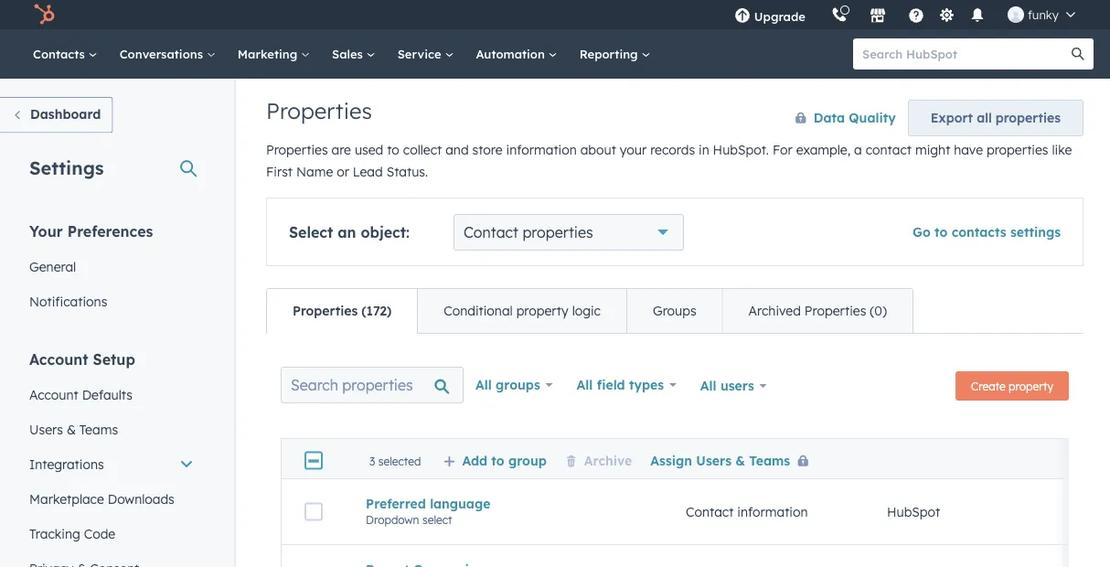 Task type: vqa. For each thing, say whether or not it's contained in the screenshot.
topmost Teams
yes



Task type: describe. For each thing, give the bounding box(es) containing it.
hubspot image
[[33, 4, 55, 26]]

& inside account setup element
[[67, 421, 76, 437]]

account for account defaults
[[29, 386, 78, 402]]

and
[[446, 142, 469, 158]]

downloads
[[108, 491, 175, 507]]

tracking code link
[[18, 516, 205, 551]]

general link
[[18, 249, 205, 284]]

about
[[581, 142, 616, 158]]

conversations link
[[109, 29, 227, 79]]

like
[[1052, 142, 1072, 158]]

data quality
[[814, 110, 896, 126]]

marketing
[[238, 46, 301, 61]]

add to group button
[[443, 452, 547, 468]]

language
[[430, 496, 491, 512]]

information inside "properties are used to collect and store information about your records in hubspot. for example, a contact might have properties like first name or lead status."
[[506, 142, 577, 158]]

funky
[[1028, 7, 1059, 22]]

sales link
[[321, 29, 387, 79]]

properties inside button
[[996, 110, 1061, 126]]

tab panel containing all groups
[[266, 333, 1111, 567]]

search image
[[1072, 48, 1085, 60]]

upgrade
[[755, 9, 806, 24]]

contacts link
[[22, 29, 109, 79]]

all groups button
[[464, 367, 565, 403]]

have
[[954, 142, 983, 158]]

export
[[931, 110, 973, 126]]

properties inside "popup button"
[[523, 223, 593, 241]]

settings link
[[936, 5, 959, 24]]

your preferences
[[29, 222, 153, 240]]

groups
[[496, 377, 540, 393]]

automation
[[476, 46, 549, 61]]

properties for properties
[[266, 97, 372, 124]]

marketplace
[[29, 491, 104, 507]]

first
[[266, 164, 293, 180]]

tab list containing properties (172)
[[266, 288, 914, 334]]

add
[[462, 452, 488, 468]]

preferred language button
[[366, 496, 642, 512]]

(0)
[[870, 303, 887, 319]]

service
[[398, 46, 445, 61]]

used
[[355, 142, 384, 158]]

Search search field
[[281, 367, 464, 403]]

marketplace downloads
[[29, 491, 175, 507]]

all for all groups
[[476, 377, 492, 393]]

users inside account setup element
[[29, 421, 63, 437]]

menu containing funky
[[722, 0, 1089, 29]]

notifications image
[[970, 8, 986, 25]]

your preferences element
[[18, 221, 205, 319]]

tracking code
[[29, 526, 115, 542]]

settings
[[29, 156, 104, 179]]

Search HubSpot search field
[[853, 38, 1078, 70]]

defaults
[[82, 386, 133, 402]]

select
[[289, 223, 333, 241]]

properties inside "properties are used to collect and store information about your records in hubspot. for example, a contact might have properties like first name or lead status."
[[987, 142, 1049, 158]]

might
[[916, 142, 951, 158]]

help image
[[908, 8, 925, 25]]

your
[[29, 222, 63, 240]]

3 selected
[[370, 454, 421, 468]]

archived properties (0) link
[[722, 289, 913, 333]]

property for create
[[1009, 379, 1054, 393]]

export all properties button
[[908, 100, 1084, 136]]

all
[[977, 110, 992, 126]]

upgrade image
[[734, 8, 751, 25]]

users
[[721, 378, 754, 394]]

teams inside account setup element
[[79, 421, 118, 437]]

contact information
[[686, 504, 808, 520]]

contact properties
[[464, 223, 593, 241]]

to for go to contacts settings
[[935, 224, 948, 240]]

properties (172) link
[[267, 289, 417, 333]]

export all properties
[[931, 110, 1061, 126]]

object:
[[361, 223, 410, 241]]

contacts
[[33, 46, 88, 61]]

properties are used to collect and store information about your records in hubspot. for example, a contact might have properties like first name or lead status.
[[266, 142, 1072, 180]]

select
[[423, 513, 452, 527]]

account for account setup
[[29, 350, 88, 368]]

reporting link
[[569, 29, 662, 79]]

conversations
[[120, 46, 207, 61]]

reporting
[[580, 46, 642, 61]]

contacts
[[952, 224, 1007, 240]]

collect
[[403, 142, 442, 158]]

marketplace downloads link
[[18, 482, 205, 516]]

all field types
[[577, 377, 664, 393]]

hubspot
[[887, 504, 941, 520]]

all field types button
[[565, 367, 689, 403]]

all users
[[701, 378, 754, 394]]

preferred language dropdown select
[[366, 496, 491, 527]]

calling icon button
[[824, 3, 855, 27]]

data quality button
[[776, 100, 897, 136]]

marketplaces image
[[870, 8, 886, 25]]

properties left (0) on the right of page
[[805, 303, 867, 319]]

contact for contact properties
[[464, 223, 519, 241]]



Task type: locate. For each thing, give the bounding box(es) containing it.
1 horizontal spatial all
[[577, 377, 593, 393]]

dashboard link
[[0, 97, 113, 133]]

0 horizontal spatial all
[[476, 377, 492, 393]]

example,
[[796, 142, 851, 158]]

preferences
[[67, 222, 153, 240]]

account
[[29, 350, 88, 368], [29, 386, 78, 402]]

contact up conditional
[[464, 223, 519, 241]]

all left "users"
[[701, 378, 717, 394]]

properties for properties are used to collect and store information about your records in hubspot. for example, a contact might have properties like first name or lead status.
[[266, 142, 328, 158]]

0 horizontal spatial to
[[387, 142, 400, 158]]

go to contacts settings
[[913, 224, 1061, 240]]

0 horizontal spatial information
[[506, 142, 577, 158]]

groups link
[[627, 289, 722, 333]]

store
[[472, 142, 503, 158]]

to inside "properties are used to collect and store information about your records in hubspot. for example, a contact might have properties like first name or lead status."
[[387, 142, 400, 158]]

notifications link
[[18, 284, 205, 319]]

create property
[[972, 379, 1054, 393]]

property inside button
[[1009, 379, 1054, 393]]

settings
[[1011, 224, 1061, 240]]

group
[[509, 452, 547, 468]]

create
[[972, 379, 1006, 393]]

2 vertical spatial to
[[492, 452, 505, 468]]

contact inside "popup button"
[[464, 223, 519, 241]]

or
[[337, 164, 349, 180]]

properties up "are"
[[266, 97, 372, 124]]

contact
[[866, 142, 912, 158]]

2 horizontal spatial to
[[935, 224, 948, 240]]

1 vertical spatial users
[[696, 452, 732, 468]]

information right store
[[506, 142, 577, 158]]

assign users & teams button
[[651, 452, 816, 468]]

0 horizontal spatial users
[[29, 421, 63, 437]]

create property button
[[956, 371, 1069, 401]]

2 vertical spatial properties
[[523, 223, 593, 241]]

account up users & teams in the bottom of the page
[[29, 386, 78, 402]]

notifications button
[[962, 0, 993, 29]]

properties up first
[[266, 142, 328, 158]]

setup
[[93, 350, 135, 368]]

property right 'create'
[[1009, 379, 1054, 393]]

1 vertical spatial contact
[[686, 504, 734, 520]]

all for all users
[[701, 378, 717, 394]]

integrations button
[[18, 447, 205, 482]]

properties right all at the top right
[[996, 110, 1061, 126]]

& up integrations on the bottom of page
[[67, 421, 76, 437]]

account setup
[[29, 350, 135, 368]]

information down assign users & teams button
[[738, 504, 808, 520]]

1 horizontal spatial users
[[696, 452, 732, 468]]

1 horizontal spatial property
[[1009, 379, 1054, 393]]

0 vertical spatial properties
[[996, 110, 1061, 126]]

notifications
[[29, 293, 107, 309]]

automation link
[[465, 29, 569, 79]]

0 vertical spatial to
[[387, 142, 400, 158]]

all users button
[[689, 367, 779, 405]]

assign users & teams
[[651, 452, 791, 468]]

0 horizontal spatial contact
[[464, 223, 519, 241]]

all left the field
[[577, 377, 593, 393]]

teams up "contact information"
[[749, 452, 791, 468]]

all groups
[[476, 377, 540, 393]]

all left groups
[[476, 377, 492, 393]]

data
[[814, 110, 845, 126]]

1 vertical spatial to
[[935, 224, 948, 240]]

(172)
[[362, 303, 392, 319]]

contact for contact information
[[686, 504, 734, 520]]

1 vertical spatial teams
[[749, 452, 791, 468]]

go
[[913, 224, 931, 240]]

1 vertical spatial &
[[736, 452, 746, 468]]

menu
[[722, 0, 1089, 29]]

2 account from the top
[[29, 386, 78, 402]]

1 horizontal spatial to
[[492, 452, 505, 468]]

0 horizontal spatial property
[[517, 303, 569, 319]]

& up "contact information"
[[736, 452, 746, 468]]

1 horizontal spatial &
[[736, 452, 746, 468]]

0 horizontal spatial teams
[[79, 421, 118, 437]]

conditional property logic link
[[417, 289, 627, 333]]

1 vertical spatial account
[[29, 386, 78, 402]]

help button
[[901, 0, 932, 29]]

funky button
[[997, 0, 1087, 29]]

properties left (172)
[[293, 303, 358, 319]]

2 horizontal spatial all
[[701, 378, 717, 394]]

types
[[629, 377, 664, 393]]

to right add
[[492, 452, 505, 468]]

archived
[[749, 303, 801, 319]]

settings image
[[939, 8, 955, 24]]

sales
[[332, 46, 367, 61]]

to right used
[[387, 142, 400, 158]]

0 vertical spatial teams
[[79, 421, 118, 437]]

service link
[[387, 29, 465, 79]]

1 vertical spatial properties
[[987, 142, 1049, 158]]

users up integrations on the bottom of page
[[29, 421, 63, 437]]

property left logic
[[517, 303, 569, 319]]

to for add to group
[[492, 452, 505, 468]]

archive button
[[565, 452, 632, 468]]

1 horizontal spatial teams
[[749, 452, 791, 468]]

1 vertical spatial information
[[738, 504, 808, 520]]

properties
[[996, 110, 1061, 126], [987, 142, 1049, 158], [523, 223, 593, 241]]

0 horizontal spatial &
[[67, 421, 76, 437]]

0 vertical spatial &
[[67, 421, 76, 437]]

property for conditional
[[517, 303, 569, 319]]

all for all field types
[[577, 377, 593, 393]]

account defaults link
[[18, 377, 205, 412]]

account setup element
[[18, 349, 205, 567]]

properties up logic
[[523, 223, 593, 241]]

funky town image
[[1008, 6, 1024, 23]]

groups
[[653, 303, 697, 319]]

properties inside "properties are used to collect and store information about your records in hubspot. for example, a contact might have properties like first name or lead status."
[[266, 142, 328, 158]]

lead
[[353, 164, 383, 180]]

to right go on the right of page
[[935, 224, 948, 240]]

hubspot.
[[713, 142, 769, 158]]

0 vertical spatial contact
[[464, 223, 519, 241]]

field
[[597, 377, 625, 393]]

0 vertical spatial information
[[506, 142, 577, 158]]

3
[[370, 454, 375, 468]]

in
[[699, 142, 710, 158]]

quality
[[849, 110, 896, 126]]

assign
[[651, 452, 693, 468]]

an
[[338, 223, 356, 241]]

0 vertical spatial property
[[517, 303, 569, 319]]

properties for properties (172)
[[293, 303, 358, 319]]

conditional
[[444, 303, 513, 319]]

calling icon image
[[831, 7, 848, 24]]

property inside tab list
[[517, 303, 569, 319]]

logic
[[572, 303, 601, 319]]

contact down assign users & teams
[[686, 504, 734, 520]]

1 account from the top
[[29, 350, 88, 368]]

are
[[332, 142, 351, 158]]

users & teams
[[29, 421, 118, 437]]

& inside tab panel
[[736, 452, 746, 468]]

all
[[476, 377, 492, 393], [577, 377, 593, 393], [701, 378, 717, 394]]

select an object:
[[289, 223, 410, 241]]

search button
[[1063, 38, 1094, 70]]

teams down defaults
[[79, 421, 118, 437]]

marketplaces button
[[859, 0, 897, 29]]

dropdown
[[366, 513, 419, 527]]

archive
[[584, 452, 632, 468]]

properties
[[266, 97, 372, 124], [266, 142, 328, 158], [293, 303, 358, 319], [805, 303, 867, 319]]

for
[[773, 142, 793, 158]]

general
[[29, 258, 76, 274]]

tab list
[[266, 288, 914, 334]]

your
[[620, 142, 647, 158]]

status.
[[387, 164, 428, 180]]

contact properties button
[[454, 214, 684, 251]]

conditional property logic
[[444, 303, 601, 319]]

1 vertical spatial property
[[1009, 379, 1054, 393]]

records
[[651, 142, 695, 158]]

account defaults
[[29, 386, 133, 402]]

users right assign
[[696, 452, 732, 468]]

1 horizontal spatial information
[[738, 504, 808, 520]]

1 horizontal spatial contact
[[686, 504, 734, 520]]

tab panel
[[266, 333, 1111, 567]]

account up account defaults
[[29, 350, 88, 368]]

integrations
[[29, 456, 104, 472]]

selected
[[378, 454, 421, 468]]

0 vertical spatial users
[[29, 421, 63, 437]]

tracking
[[29, 526, 80, 542]]

0 vertical spatial account
[[29, 350, 88, 368]]

name
[[296, 164, 333, 180]]

properties down export all properties button
[[987, 142, 1049, 158]]



